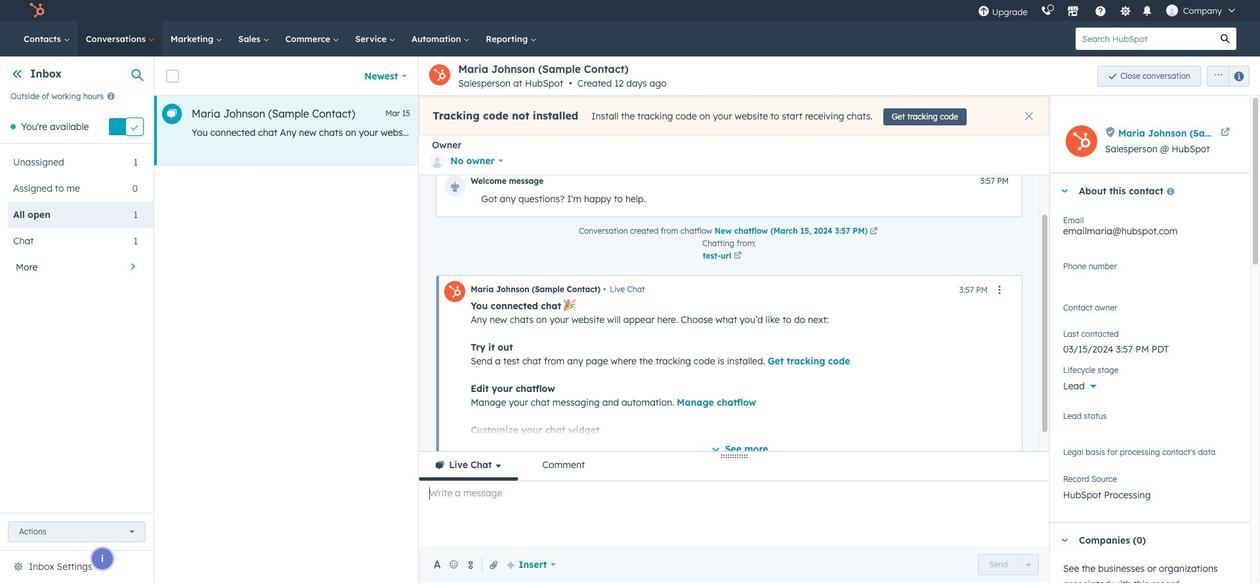 Task type: locate. For each thing, give the bounding box(es) containing it.
0 vertical spatial group
[[1202, 65, 1250, 86]]

you're available image
[[11, 124, 16, 129]]

group
[[1202, 65, 1250, 86], [979, 554, 1040, 575]]

-- text field
[[1064, 337, 1238, 358]]

menu
[[972, 0, 1245, 21]]

main content
[[154, 56, 1261, 583]]

1 vertical spatial group
[[979, 554, 1040, 575]]

1 horizontal spatial group
[[1202, 65, 1250, 86]]

live chat from maria johnson (sample contact) with context you connected chat
any new chats on your website will appear here. choose what you'd like to do next:

try it out 
send a test chat from any page where the tracking code is installed: https://app.hubs row
[[154, 96, 1052, 165]]

link opens in a new window image
[[870, 226, 878, 238], [734, 250, 742, 262], [734, 252, 742, 260]]

close image
[[1026, 112, 1034, 120]]

None text field
[[1064, 259, 1238, 286]]

alert
[[419, 96, 1050, 135]]



Task type: vqa. For each thing, say whether or not it's contained in the screenshot.
the Live Chat from Maria Johnson (Sample Contact) with context You connected chat
Any new chats on your website will appear here. Choose what you'd like to do next:

Try it out 
Send a test chat from any page where the tracking code is installed: https://app.hubs row
yes



Task type: describe. For each thing, give the bounding box(es) containing it.
link opens in a new window image
[[870, 228, 878, 236]]

caret image
[[1061, 189, 1069, 193]]

marketplaces image
[[1068, 6, 1079, 18]]

jacob simon image
[[1167, 5, 1179, 16]]

Search HubSpot search field
[[1076, 28, 1215, 50]]

0 horizontal spatial group
[[979, 554, 1040, 575]]

caret image
[[1061, 539, 1069, 542]]



